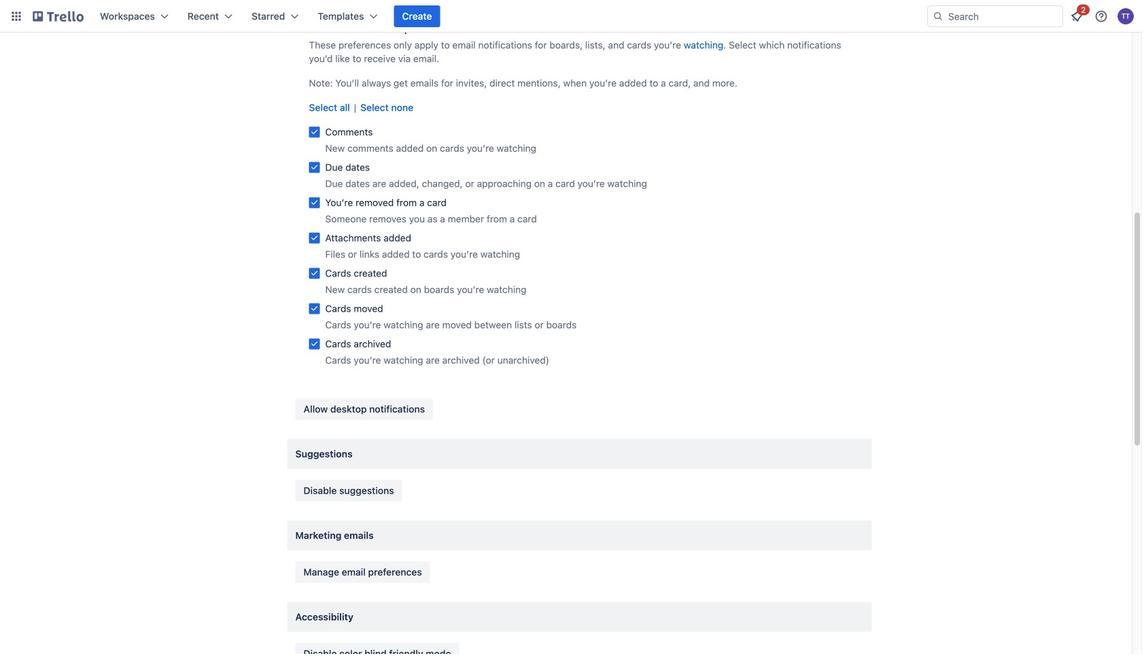 Task type: vqa. For each thing, say whether or not it's contained in the screenshot.
2 Notifications image
yes



Task type: locate. For each thing, give the bounding box(es) containing it.
2 notifications image
[[1069, 8, 1085, 24]]

back to home image
[[33, 5, 84, 27]]

Search field
[[944, 7, 1063, 26]]

terry turtle (terryturtle) image
[[1118, 8, 1134, 24]]

primary element
[[0, 0, 1142, 33]]

open information menu image
[[1095, 10, 1108, 23]]

search image
[[933, 11, 944, 22]]



